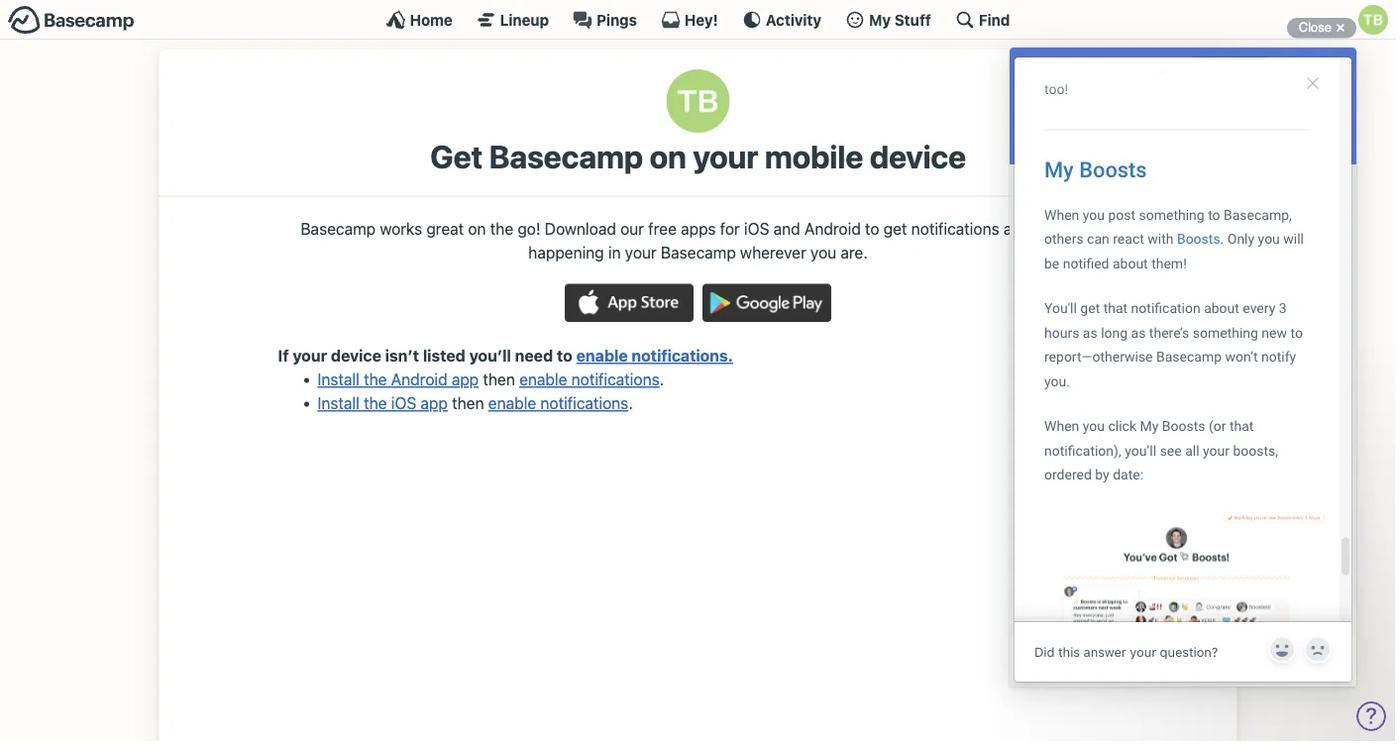 Task type: vqa. For each thing, say whether or not it's contained in the screenshot.
right Tim Burton image
yes



Task type: describe. For each thing, give the bounding box(es) containing it.
1 vertical spatial enable
[[520, 370, 568, 389]]

0 vertical spatial enable
[[577, 346, 628, 365]]

switch accounts image
[[8, 5, 135, 36]]

and
[[774, 219, 801, 238]]

to inside basecamp works great on the go! download our free apps for ios and android to get notifications about what's happening in your basecamp wherever you are.
[[865, 219, 880, 238]]

enable notifications link for install the android app
[[520, 370, 660, 389]]

go!
[[518, 219, 541, 238]]

lineup link
[[477, 10, 549, 30]]

0 vertical spatial then
[[483, 370, 515, 389]]

find button
[[956, 10, 1011, 30]]

find
[[979, 11, 1011, 28]]

1 install from the top
[[318, 370, 360, 389]]

hey!
[[685, 11, 719, 28]]

ios inside if your device isn't listed you'll need to enable notifications. install the android app then enable notifications . install the ios app then enable notifications .
[[391, 394, 417, 413]]

cross small image
[[1329, 16, 1353, 40]]

about
[[1004, 219, 1045, 238]]

android inside basecamp works great on the go! download our free apps for ios and android to get notifications about what's happening in your basecamp wherever you are.
[[805, 219, 861, 238]]

mobile
[[765, 138, 864, 175]]

download on the app store image
[[565, 284, 694, 322]]

install the ios app link
[[318, 394, 448, 413]]

0 horizontal spatial app
[[421, 394, 448, 413]]

download
[[545, 219, 616, 238]]

0 vertical spatial app
[[452, 370, 479, 389]]

1 horizontal spatial on
[[650, 138, 687, 175]]

1 vertical spatial .
[[629, 394, 633, 413]]

are.
[[841, 243, 868, 262]]

1 vertical spatial basecamp
[[301, 219, 376, 238]]

if
[[278, 346, 289, 365]]

tim burton image
[[667, 69, 730, 133]]

get
[[430, 138, 483, 175]]

your inside if your device isn't listed you'll need to enable notifications. install the android app then enable notifications . install the ios app then enable notifications .
[[293, 346, 327, 365]]

install the android app link
[[318, 370, 479, 389]]

1 vertical spatial the
[[364, 370, 387, 389]]

pings
[[597, 11, 637, 28]]

enable notifications. link
[[577, 346, 734, 365]]

1 vertical spatial then
[[452, 394, 484, 413]]

android inside if your device isn't listed you'll need to enable notifications. install the android app then enable notifications . install the ios app then enable notifications .
[[391, 370, 448, 389]]

notifications for about
[[912, 219, 1000, 238]]

listed
[[423, 346, 466, 365]]

my
[[869, 11, 891, 28]]



Task type: locate. For each thing, give the bounding box(es) containing it.
1 vertical spatial enable notifications link
[[488, 394, 629, 413]]

1 vertical spatial your
[[625, 243, 657, 262]]

on down tim burton image
[[650, 138, 687, 175]]

2 vertical spatial your
[[293, 346, 327, 365]]

then
[[483, 370, 515, 389], [452, 394, 484, 413]]

isn't
[[385, 346, 419, 365]]

home
[[410, 11, 453, 28]]

the
[[490, 219, 514, 238], [364, 370, 387, 389], [364, 394, 387, 413]]

0 horizontal spatial to
[[557, 346, 573, 365]]

ios
[[744, 219, 770, 238], [391, 394, 417, 413]]

the up 'install the ios app' link
[[364, 370, 387, 389]]

my stuff
[[869, 11, 932, 28]]

0 horizontal spatial on
[[468, 219, 486, 238]]

0 horizontal spatial ios
[[391, 394, 417, 413]]

install
[[318, 370, 360, 389], [318, 394, 360, 413]]

1 vertical spatial device
[[331, 346, 382, 365]]

0 vertical spatial device
[[870, 138, 967, 175]]

your
[[693, 138, 759, 175], [625, 243, 657, 262], [293, 346, 327, 365]]

0 vertical spatial install
[[318, 370, 360, 389]]

basecamp
[[489, 138, 643, 175], [301, 219, 376, 238], [661, 243, 736, 262]]

to right need
[[557, 346, 573, 365]]

free
[[649, 219, 677, 238]]

device left isn't
[[331, 346, 382, 365]]

great
[[427, 219, 464, 238]]

1 vertical spatial app
[[421, 394, 448, 413]]

1 vertical spatial on
[[468, 219, 486, 238]]

you'll
[[470, 346, 511, 365]]

pings button
[[573, 10, 637, 30]]

the left "go!"
[[490, 219, 514, 238]]

1 horizontal spatial ios
[[744, 219, 770, 238]]

on right great at left top
[[468, 219, 486, 238]]

close
[[1299, 20, 1332, 35]]

need
[[515, 346, 553, 365]]

notifications down need
[[541, 394, 629, 413]]

for
[[720, 219, 740, 238]]

download on the play store image
[[703, 284, 832, 322]]

0 vertical spatial ios
[[744, 219, 770, 238]]

on inside basecamp works great on the go! download our free apps for ios and android to get notifications about what's happening in your basecamp wherever you are.
[[468, 219, 486, 238]]

basecamp up the download in the left of the page
[[489, 138, 643, 175]]

enable notifications link
[[520, 370, 660, 389], [488, 394, 629, 413]]

works
[[380, 219, 422, 238]]

hey! button
[[661, 10, 719, 30]]

lineup
[[500, 11, 549, 28]]

cross small image
[[1329, 16, 1353, 40]]

your inside basecamp works great on the go! download our free apps for ios and android to get notifications about what's happening in your basecamp wherever you are.
[[625, 243, 657, 262]]

activity
[[766, 11, 822, 28]]

device inside if your device isn't listed you'll need to enable notifications. install the android app then enable notifications . install the ios app then enable notifications .
[[331, 346, 382, 365]]

2 install from the top
[[318, 394, 360, 413]]

2 vertical spatial notifications
[[541, 394, 629, 413]]

stuff
[[895, 11, 932, 28]]

notifications.
[[632, 346, 734, 365]]

0 vertical spatial android
[[805, 219, 861, 238]]

1 vertical spatial ios
[[391, 394, 417, 413]]

app
[[452, 370, 479, 389], [421, 394, 448, 413]]

1 vertical spatial android
[[391, 370, 448, 389]]

happening
[[529, 243, 604, 262]]

0 horizontal spatial device
[[331, 346, 382, 365]]

1 horizontal spatial android
[[805, 219, 861, 238]]

0 vertical spatial on
[[650, 138, 687, 175]]

1 horizontal spatial app
[[452, 370, 479, 389]]

0 vertical spatial enable notifications link
[[520, 370, 660, 389]]

notifications right get
[[912, 219, 1000, 238]]

2 vertical spatial basecamp
[[661, 243, 736, 262]]

notifications for .
[[572, 370, 660, 389]]

app down install the android app link at the left
[[421, 394, 448, 413]]

0 horizontal spatial your
[[293, 346, 327, 365]]

0 vertical spatial basecamp
[[489, 138, 643, 175]]

ios down install the android app link at the left
[[391, 394, 417, 413]]

install down install the android app link at the left
[[318, 394, 360, 413]]

0 horizontal spatial basecamp
[[301, 219, 376, 238]]

basecamp works great on the go! download our free apps for ios and android to get notifications about what's happening in your basecamp wherever you are.
[[301, 219, 1096, 262]]

tim burton image
[[1359, 5, 1389, 35]]

0 vertical spatial to
[[865, 219, 880, 238]]

0 vertical spatial your
[[693, 138, 759, 175]]

0 vertical spatial notifications
[[912, 219, 1000, 238]]

device
[[870, 138, 967, 175], [331, 346, 382, 365]]

2 vertical spatial enable
[[488, 394, 537, 413]]

1 vertical spatial install
[[318, 394, 360, 413]]

0 horizontal spatial .
[[629, 394, 633, 413]]

0 vertical spatial .
[[660, 370, 664, 389]]

the inside basecamp works great on the go! download our free apps for ios and android to get notifications about what's happening in your basecamp wherever you are.
[[490, 219, 514, 238]]

main element
[[0, 0, 1397, 40]]

ios inside basecamp works great on the go! download our free apps for ios and android to get notifications about what's happening in your basecamp wherever you are.
[[744, 219, 770, 238]]

in
[[609, 243, 621, 262]]

you
[[811, 243, 837, 262]]

the down install the android app link at the left
[[364, 394, 387, 413]]

1 horizontal spatial your
[[625, 243, 657, 262]]

enable
[[577, 346, 628, 365], [520, 370, 568, 389], [488, 394, 537, 413]]

to left get
[[865, 219, 880, 238]]

to
[[865, 219, 880, 238], [557, 346, 573, 365]]

1 vertical spatial to
[[557, 346, 573, 365]]

wherever
[[740, 243, 807, 262]]

what's
[[1050, 219, 1096, 238]]

notifications down the enable notifications. link
[[572, 370, 660, 389]]

2 horizontal spatial your
[[693, 138, 759, 175]]

if your device isn't listed you'll need to enable notifications. install the android app then enable notifications . install the ios app then enable notifications .
[[278, 346, 734, 413]]

2 vertical spatial the
[[364, 394, 387, 413]]

close button
[[1287, 16, 1357, 40]]

ios right for
[[744, 219, 770, 238]]

android down isn't
[[391, 370, 448, 389]]

.
[[660, 370, 664, 389], [629, 394, 633, 413]]

android up you
[[805, 219, 861, 238]]

notifications
[[912, 219, 1000, 238], [572, 370, 660, 389], [541, 394, 629, 413]]

notifications inside basecamp works great on the go! download our free apps for ios and android to get notifications about what's happening in your basecamp wherever you are.
[[912, 219, 1000, 238]]

activity link
[[742, 10, 822, 30]]

my stuff button
[[846, 10, 932, 30]]

android
[[805, 219, 861, 238], [391, 370, 448, 389]]

1 vertical spatial notifications
[[572, 370, 660, 389]]

app down "listed" on the left
[[452, 370, 479, 389]]

1 horizontal spatial device
[[870, 138, 967, 175]]

enable notifications link for install the ios app
[[488, 394, 629, 413]]

install up 'install the ios app' link
[[318, 370, 360, 389]]

basecamp left works
[[301, 219, 376, 238]]

1 horizontal spatial basecamp
[[489, 138, 643, 175]]

0 vertical spatial the
[[490, 219, 514, 238]]

0 horizontal spatial android
[[391, 370, 448, 389]]

get basecamp on your mobile device
[[430, 138, 967, 175]]

basecamp down the apps
[[661, 243, 736, 262]]

get
[[884, 219, 908, 238]]

to inside if your device isn't listed you'll need to enable notifications. install the android app then enable notifications . install the ios app then enable notifications .
[[557, 346, 573, 365]]

your down tim burton image
[[693, 138, 759, 175]]

our
[[621, 219, 644, 238]]

device up get
[[870, 138, 967, 175]]

your down our
[[625, 243, 657, 262]]

on
[[650, 138, 687, 175], [468, 219, 486, 238]]

1 horizontal spatial .
[[660, 370, 664, 389]]

your right "if"
[[293, 346, 327, 365]]

home link
[[386, 10, 453, 30]]

apps
[[681, 219, 716, 238]]

2 horizontal spatial basecamp
[[661, 243, 736, 262]]

1 horizontal spatial to
[[865, 219, 880, 238]]



